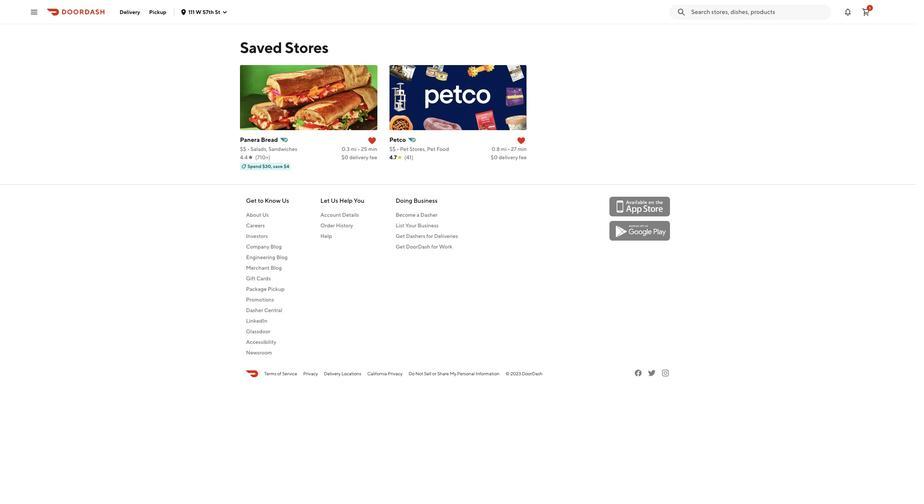 Task type: describe. For each thing, give the bounding box(es) containing it.
personal
[[457, 371, 475, 377]]

us for about us
[[263, 212, 269, 218]]

sandwiches
[[269, 146, 297, 152]]

accessibility link
[[246, 339, 289, 346]]

©
[[506, 371, 510, 377]]

company blog link
[[246, 243, 289, 251]]

0 vertical spatial business
[[414, 197, 438, 205]]

become a dasher
[[396, 212, 438, 218]]

get for get doordash for work
[[396, 244, 405, 250]]

salads,
[[251, 146, 268, 152]]

4 • from the left
[[508, 146, 510, 152]]

do not sell or share my personal information
[[409, 371, 500, 377]]

get for get dashers for deliveries
[[396, 233, 405, 239]]

california
[[368, 371, 387, 377]]

blog for engineering blog
[[277, 255, 288, 261]]

engineering blog
[[246, 255, 288, 261]]

order history
[[321, 223, 353, 229]]

us for let us help you
[[331, 197, 338, 205]]

$​0 delivery fee for panera bread
[[342, 155, 377, 161]]

$​0 delivery fee for petco
[[491, 155, 527, 161]]

1 horizontal spatial pickup
[[268, 286, 285, 292]]

order history link
[[321, 222, 365, 230]]

linkedin link
[[246, 317, 289, 325]]

do
[[409, 371, 415, 377]]

25
[[361, 146, 367, 152]]

account details
[[321, 212, 359, 218]]

1 pet from the left
[[400, 146, 409, 152]]

0.3 mi • 25 min
[[342, 146, 377, 152]]

investors link
[[246, 233, 289, 240]]

account
[[321, 212, 341, 218]]

promotions link
[[246, 296, 289, 304]]

accessibility
[[246, 339, 276, 345]]

careers link
[[246, 222, 289, 230]]

become
[[396, 212, 416, 218]]

$$ • salads, sandwiches
[[240, 146, 297, 152]]

$$ • pet stores, pet food
[[390, 146, 449, 152]]

0.8 mi • 27 min
[[492, 146, 527, 152]]

let us help you
[[321, 197, 365, 205]]

$$ for petco
[[390, 146, 396, 152]]

4.7
[[390, 155, 397, 161]]

get to know us
[[246, 197, 289, 205]]

blog for merchant blog
[[271, 265, 282, 271]]

doing business
[[396, 197, 438, 205]]

stores
[[285, 39, 329, 56]]

1 • from the left
[[247, 146, 250, 152]]

saved
[[240, 39, 282, 56]]

list
[[396, 223, 405, 229]]

pickup button
[[145, 6, 171, 18]]

min for petco
[[518, 146, 527, 152]]

0 items, open order cart image
[[862, 7, 871, 16]]

cards
[[257, 276, 271, 282]]

glassdoor link
[[246, 328, 289, 336]]

help link
[[321, 233, 365, 240]]

let
[[321, 197, 330, 205]]

central
[[264, 308, 282, 314]]

dashers
[[406, 233, 426, 239]]

engineering
[[246, 255, 275, 261]]

saved stores
[[240, 39, 329, 56]]

dasher central link
[[246, 307, 289, 314]]

0.3
[[342, 146, 350, 152]]

panera bread
[[240, 136, 278, 144]]

delivery locations
[[324, 371, 361, 377]]

save
[[273, 164, 283, 169]]

promotions
[[246, 297, 274, 303]]

terms of service link
[[264, 371, 297, 378]]

delivery button
[[115, 6, 145, 18]]

share
[[438, 371, 449, 377]]

service
[[282, 371, 297, 377]]

2 pet from the left
[[427, 146, 436, 152]]

111 w 57th st
[[188, 9, 220, 15]]

doordash on instagram image
[[661, 369, 670, 378]]

(710+)
[[255, 155, 270, 161]]

notification bell image
[[844, 7, 853, 16]]

1 button
[[859, 4, 874, 20]]

work
[[439, 244, 453, 250]]

package pickup
[[246, 286, 285, 292]]

get dashers for deliveries link
[[396, 233, 458, 240]]

merchant
[[246, 265, 270, 271]]

you
[[354, 197, 365, 205]]

delivery locations link
[[324, 371, 361, 378]]

$4
[[284, 164, 289, 169]]

california privacy
[[368, 371, 403, 377]]

57th
[[203, 9, 214, 15]]

my
[[450, 371, 457, 377]]

111 w 57th st button
[[181, 9, 228, 15]]



Task type: vqa. For each thing, say whether or not it's contained in the screenshot.
'2.8 mi • 32 min'
no



Task type: locate. For each thing, give the bounding box(es) containing it.
doing
[[396, 197, 413, 205]]

1 horizontal spatial min
[[518, 146, 527, 152]]

package
[[246, 286, 267, 292]]

0 horizontal spatial delivery
[[350, 155, 369, 161]]

get doordash for work
[[396, 244, 453, 250]]

0 vertical spatial dasher
[[421, 212, 438, 218]]

terms
[[264, 371, 277, 377]]

0 vertical spatial pickup
[[149, 9, 166, 15]]

Store search: begin typing to search for stores available on DoorDash text field
[[692, 8, 827, 16]]

engineering blog link
[[246, 254, 289, 261]]

for up get doordash for work link
[[427, 233, 433, 239]]

company blog
[[246, 244, 282, 250]]

1 fee from the left
[[370, 155, 377, 161]]

locations
[[342, 371, 361, 377]]

1 horizontal spatial privacy
[[388, 371, 403, 377]]

blog up merchant blog "link" on the bottom left
[[277, 255, 288, 261]]

0 horizontal spatial fee
[[370, 155, 377, 161]]

min down click to remove this store from your saved list icon
[[368, 146, 377, 152]]

0 horizontal spatial dasher
[[246, 308, 263, 314]]

0 horizontal spatial mi
[[351, 146, 357, 152]]

mi for petco
[[501, 146, 507, 152]]

1 $​0 delivery fee from the left
[[342, 155, 377, 161]]

help left you
[[340, 197, 353, 205]]

business up the get dashers for deliveries
[[418, 223, 439, 229]]

pickup
[[149, 9, 166, 15], [268, 286, 285, 292]]

business inside list your business link
[[418, 223, 439, 229]]

or
[[433, 371, 437, 377]]

2 mi from the left
[[501, 146, 507, 152]]

mi
[[351, 146, 357, 152], [501, 146, 507, 152]]

0 vertical spatial get
[[246, 197, 257, 205]]

pickup right delivery button
[[149, 9, 166, 15]]

delivery for delivery locations
[[324, 371, 341, 377]]

st
[[215, 9, 220, 15]]

0 horizontal spatial help
[[321, 233, 332, 239]]

1 horizontal spatial doordash
[[522, 371, 543, 377]]

1 vertical spatial business
[[418, 223, 439, 229]]

1 vertical spatial help
[[321, 233, 332, 239]]

111
[[188, 9, 195, 15]]

0 vertical spatial help
[[340, 197, 353, 205]]

2 $$ from the left
[[390, 146, 396, 152]]

doordash down dashers
[[406, 244, 430, 250]]

business up the become a dasher link
[[414, 197, 438, 205]]

us right let
[[331, 197, 338, 205]]

details
[[342, 212, 359, 218]]

doordash on twitter image
[[648, 369, 657, 378]]

dasher up list your business link
[[421, 212, 438, 218]]

$​0 down 0.3
[[342, 155, 348, 161]]

0 horizontal spatial $​0 delivery fee
[[342, 155, 377, 161]]

fee for petco
[[519, 155, 527, 161]]

get for get to know us
[[246, 197, 257, 205]]

blog up engineering blog link
[[271, 244, 282, 250]]

mi right 0.3
[[351, 146, 357, 152]]

us
[[282, 197, 289, 205], [331, 197, 338, 205], [263, 212, 269, 218]]

0 horizontal spatial privacy
[[303, 371, 318, 377]]

spend $30, save $4
[[248, 164, 289, 169]]

0 horizontal spatial us
[[263, 212, 269, 218]]

doordash right 2023
[[522, 371, 543, 377]]

dasher up linkedin
[[246, 308, 263, 314]]

2 horizontal spatial us
[[331, 197, 338, 205]]

1 vertical spatial for
[[432, 244, 438, 250]]

1 horizontal spatial help
[[340, 197, 353, 205]]

pickup up "promotions" link
[[268, 286, 285, 292]]

for left work
[[432, 244, 438, 250]]

• left 27 at top
[[508, 146, 510, 152]]

petco
[[390, 136, 406, 144]]

delivery for delivery
[[120, 9, 140, 15]]

merchant blog link
[[246, 264, 289, 272]]

about us link
[[246, 211, 289, 219]]

blog
[[271, 244, 282, 250], [277, 255, 288, 261], [271, 265, 282, 271]]

0 vertical spatial delivery
[[120, 9, 140, 15]]

delivery for petco
[[499, 155, 518, 161]]

$$ up "4.7"
[[390, 146, 396, 152]]

• down the panera at the left top of the page
[[247, 146, 250, 152]]

$​0 down the 0.8
[[491, 155, 498, 161]]

privacy right service
[[303, 371, 318, 377]]

$​0 for panera bread
[[342, 155, 348, 161]]

w
[[196, 9, 202, 15]]

delivery
[[120, 9, 140, 15], [324, 371, 341, 377]]

panera
[[240, 136, 260, 144]]

1 horizontal spatial delivery
[[499, 155, 518, 161]]

• left 25
[[358, 146, 360, 152]]

delivery inside button
[[120, 9, 140, 15]]

help
[[340, 197, 353, 205], [321, 233, 332, 239]]

min down click to remove this store from your saved list image
[[518, 146, 527, 152]]

spend
[[248, 164, 261, 169]]

stores,
[[410, 146, 426, 152]]

1 privacy from the left
[[303, 371, 318, 377]]

doordash
[[406, 244, 430, 250], [522, 371, 543, 377]]

0 horizontal spatial min
[[368, 146, 377, 152]]

for for doordash
[[432, 244, 438, 250]]

sell
[[424, 371, 432, 377]]

for for dashers
[[427, 233, 433, 239]]

a
[[417, 212, 420, 218]]

1 vertical spatial doordash
[[522, 371, 543, 377]]

business
[[414, 197, 438, 205], [418, 223, 439, 229]]

open menu image
[[30, 7, 39, 16]]

us right "know"
[[282, 197, 289, 205]]

fee down 0.8 mi • 27 min at the top right
[[519, 155, 527, 161]]

3 • from the left
[[397, 146, 399, 152]]

glassdoor
[[246, 329, 270, 335]]

bread
[[261, 136, 278, 144]]

0 vertical spatial doordash
[[406, 244, 430, 250]]

0 horizontal spatial doordash
[[406, 244, 430, 250]]

investors
[[246, 233, 268, 239]]

2 delivery from the left
[[499, 155, 518, 161]]

$​0 delivery fee down 0.3 mi • 25 min
[[342, 155, 377, 161]]

list your business link
[[396, 222, 458, 230]]

information
[[476, 371, 500, 377]]

min
[[368, 146, 377, 152], [518, 146, 527, 152]]

privacy
[[303, 371, 318, 377], [388, 371, 403, 377]]

doordash on facebook image
[[634, 369, 643, 378]]

about
[[246, 212, 261, 218]]

1 horizontal spatial delivery
[[324, 371, 341, 377]]

dasher central
[[246, 308, 282, 314]]

1 horizontal spatial us
[[282, 197, 289, 205]]

gift
[[246, 276, 256, 282]]

us up careers link
[[263, 212, 269, 218]]

1 delivery from the left
[[350, 155, 369, 161]]

0 horizontal spatial delivery
[[120, 9, 140, 15]]

2 privacy from the left
[[388, 371, 403, 377]]

1 vertical spatial pickup
[[268, 286, 285, 292]]

$30,
[[262, 164, 272, 169]]

1 horizontal spatial $$
[[390, 146, 396, 152]]

1 horizontal spatial mi
[[501, 146, 507, 152]]

1 mi from the left
[[351, 146, 357, 152]]

privacy left do
[[388, 371, 403, 377]]

0 horizontal spatial $​0
[[342, 155, 348, 161]]

package pickup link
[[246, 286, 289, 293]]

account details link
[[321, 211, 365, 219]]

delivery down 0.3 mi • 25 min
[[350, 155, 369, 161]]

(41)
[[405, 155, 413, 161]]

us inside about us link
[[263, 212, 269, 218]]

1 $​0 from the left
[[342, 155, 348, 161]]

0 horizontal spatial $$
[[240, 146, 246, 152]]

become a dasher link
[[396, 211, 458, 219]]

min for panera bread
[[368, 146, 377, 152]]

2 • from the left
[[358, 146, 360, 152]]

1 vertical spatial delivery
[[324, 371, 341, 377]]

pickup inside button
[[149, 9, 166, 15]]

0 horizontal spatial pet
[[400, 146, 409, 152]]

blog inside "link"
[[271, 265, 282, 271]]

careers
[[246, 223, 265, 229]]

© 2023 doordash
[[506, 371, 543, 377]]

2 vertical spatial blog
[[271, 265, 282, 271]]

delivery for panera bread
[[350, 155, 369, 161]]

27
[[511, 146, 517, 152]]

order
[[321, 223, 335, 229]]

click to remove this store from your saved list image
[[517, 136, 526, 145]]

$​0 for petco
[[491, 155, 498, 161]]

1 $$ from the left
[[240, 146, 246, 152]]

$​0 delivery fee
[[342, 155, 377, 161], [491, 155, 527, 161]]

2 min from the left
[[518, 146, 527, 152]]

your
[[406, 223, 417, 229]]

gift cards
[[246, 276, 271, 282]]

1 vertical spatial dasher
[[246, 308, 263, 314]]

0.8
[[492, 146, 500, 152]]

1 vertical spatial get
[[396, 233, 405, 239]]

• down the petco
[[397, 146, 399, 152]]

2 fee from the left
[[519, 155, 527, 161]]

mi for panera bread
[[351, 146, 357, 152]]

2 $​0 delivery fee from the left
[[491, 155, 527, 161]]

deliveries
[[434, 233, 458, 239]]

$​0 delivery fee down 0.8 mi • 27 min at the top right
[[491, 155, 527, 161]]

1 horizontal spatial pet
[[427, 146, 436, 152]]

2 vertical spatial get
[[396, 244, 405, 250]]

know
[[265, 197, 281, 205]]

help down order on the left top of page
[[321, 233, 332, 239]]

do not sell or share my personal information link
[[409, 371, 500, 378]]

1 min from the left
[[368, 146, 377, 152]]

delivery left pickup button
[[120, 9, 140, 15]]

1 horizontal spatial dasher
[[421, 212, 438, 218]]

2023
[[511, 371, 521, 377]]

linkedin
[[246, 318, 267, 324]]

to
[[258, 197, 264, 205]]

0 vertical spatial blog
[[271, 244, 282, 250]]

0 vertical spatial for
[[427, 233, 433, 239]]

$$ up the 4.4 at the top left of page
[[240, 146, 246, 152]]

click to remove this store from your saved list image
[[368, 136, 377, 145]]

delivery left 'locations'
[[324, 371, 341, 377]]

1 horizontal spatial $​0 delivery fee
[[491, 155, 527, 161]]

about us
[[246, 212, 269, 218]]

1 horizontal spatial fee
[[519, 155, 527, 161]]

2 $​0 from the left
[[491, 155, 498, 161]]

list your business
[[396, 223, 439, 229]]

4.4
[[240, 155, 248, 161]]

terms of service
[[264, 371, 297, 377]]

0 horizontal spatial pickup
[[149, 9, 166, 15]]

1 horizontal spatial $​0
[[491, 155, 498, 161]]

of
[[277, 371, 282, 377]]

pet left food
[[427, 146, 436, 152]]

get
[[246, 197, 257, 205], [396, 233, 405, 239], [396, 244, 405, 250]]

fee down 0.3 mi • 25 min
[[370, 155, 377, 161]]

get doordash for work link
[[396, 243, 458, 251]]

1 vertical spatial blog
[[277, 255, 288, 261]]

pet up (41)
[[400, 146, 409, 152]]

get dashers for deliveries
[[396, 233, 458, 239]]

$$ for panera bread
[[240, 146, 246, 152]]

delivery down 0.8 mi • 27 min at the top right
[[499, 155, 518, 161]]

blog down engineering blog link
[[271, 265, 282, 271]]

blog for company blog
[[271, 244, 282, 250]]

california privacy link
[[368, 371, 403, 378]]

fee for panera bread
[[370, 155, 377, 161]]

mi right the 0.8
[[501, 146, 507, 152]]



